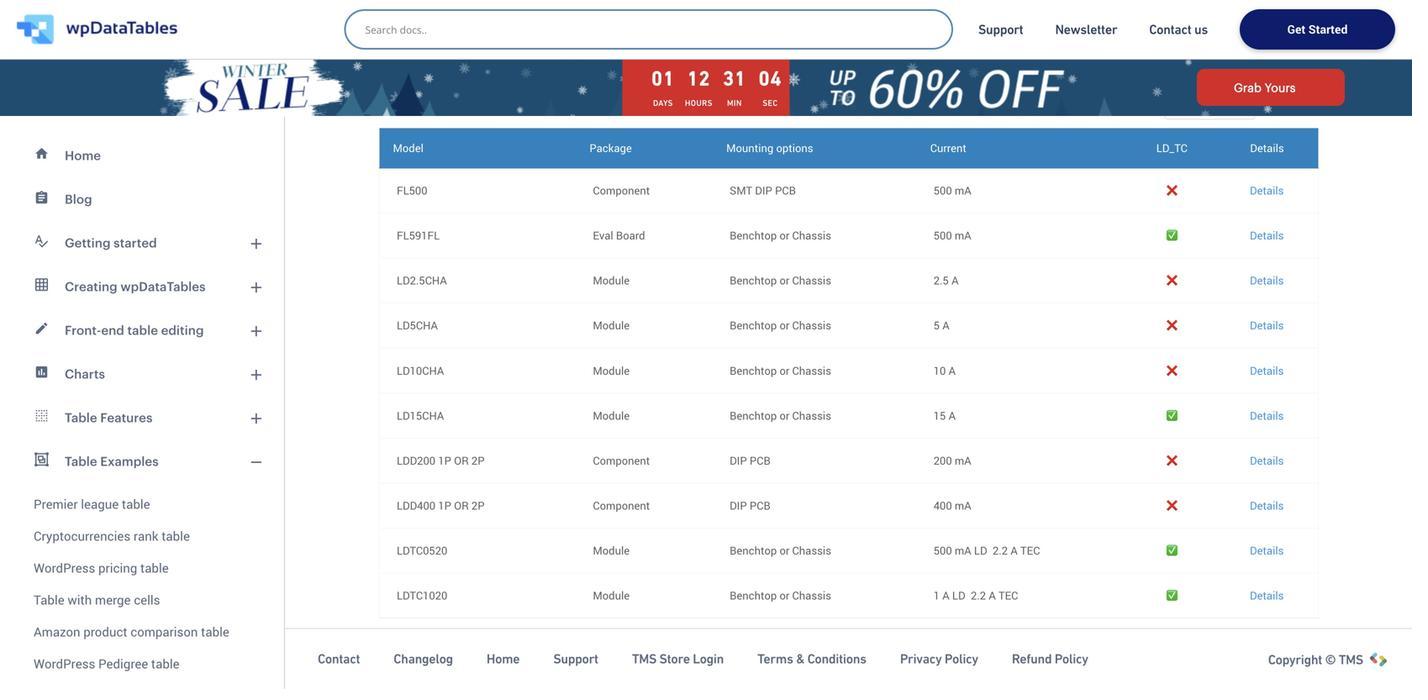 Task type: vqa. For each thing, say whether or not it's contained in the screenshot.
WordPress Pedigree table link
yes



Task type: locate. For each thing, give the bounding box(es) containing it.
2 vertical spatial dip
[[730, 498, 747, 513]]

tms right the © on the right bottom
[[1339, 653, 1364, 668]]

1 horizontal spatial support link
[[979, 21, 1024, 38]]

table for wordpress pricing table
[[140, 560, 169, 577]]

2 or from the top
[[780, 273, 790, 288]]

Search input search field
[[365, 18, 941, 41]]

2 1p from the top
[[438, 498, 452, 513]]

started
[[114, 235, 157, 250]]

table left with
[[34, 592, 64, 609]]

1 left to in the left bottom of the page
[[445, 644, 452, 660]]

table down comparison
[[151, 655, 180, 673]]

get
[[1288, 21, 1306, 37]]

5 module from the top
[[593, 543, 630, 558]]

ma for ldtc0520
[[955, 543, 972, 558]]

1 vertical spatial contact
[[318, 652, 360, 667]]

10 details link from the top
[[1250, 588, 1284, 603]]

2p up ldd400 1p or 2p
[[472, 453, 485, 468]]

dip
[[755, 183, 773, 198], [730, 453, 747, 468], [730, 498, 747, 513]]

benchtop or chassis for 500 ma ld  2.2 a tec
[[730, 543, 832, 558]]

04
[[759, 67, 782, 90]]

mounting options
[[727, 140, 814, 156]]

2p for ldd200 1p or 2p
[[472, 453, 485, 468]]

1p
[[438, 453, 452, 468], [438, 498, 452, 513]]

3 chassis from the top
[[793, 318, 832, 333]]

charts link
[[10, 352, 274, 396]]

details link for ld15cha
[[1250, 408, 1284, 423]]

wordpress up with
[[34, 560, 95, 577]]

creating wpdatatables link
[[10, 265, 274, 309]]

1 horizontal spatial policy
[[1055, 652, 1089, 667]]

details link for fl500
[[1250, 183, 1284, 198]]

copyright
[[1269, 653, 1323, 668]]

ma up 2.5 a
[[955, 228, 972, 243]]

9 details from the top
[[1250, 498, 1284, 513]]

1 vertical spatial 10
[[468, 644, 481, 660]]

1 vertical spatial pcb
[[750, 453, 771, 468]]

2.2 up 1 a ld  2.2 a tec
[[993, 543, 1008, 558]]

mounting
[[727, 140, 774, 156]]

benchtop for 5 a
[[730, 318, 777, 333]]

0 horizontal spatial tms
[[632, 652, 657, 667]]

6 details from the top
[[1250, 363, 1284, 378]]

1 vertical spatial dip pcb
[[730, 498, 771, 513]]

a for 5 a
[[943, 318, 950, 333]]

2 wordpress from the top
[[34, 655, 95, 673]]

1 vertical spatial dip
[[730, 453, 747, 468]]

11 details from the top
[[1250, 588, 1284, 603]]

policy right refund
[[1055, 652, 1089, 667]]

table for cryptocurrencies rank table
[[162, 528, 190, 545]]

comparison
[[131, 623, 198, 641]]

0 horizontal spatial home
[[65, 148, 101, 163]]

9 details link from the top
[[1250, 543, 1284, 558]]

tms store login link
[[632, 651, 724, 668]]

cells
[[134, 592, 160, 609]]

3 component from the top
[[593, 498, 650, 513]]

0 vertical spatial home
[[65, 148, 101, 163]]

showing 1 to 10 of 32 entries
[[396, 644, 551, 660]]

1 2p from the top
[[472, 453, 485, 468]]

0 vertical spatial wordpress
[[34, 560, 95, 577]]

1 ❌ from the top
[[1167, 183, 1178, 198]]

features
[[100, 410, 153, 425]]

1 1p from the top
[[438, 453, 452, 468]]

benchtop or chassis
[[730, 228, 832, 243], [730, 273, 832, 288], [730, 318, 832, 333], [730, 363, 832, 378], [730, 408, 832, 423], [730, 543, 832, 558], [730, 588, 832, 603]]

7 details from the top
[[1250, 408, 1284, 423]]

5 chassis from the top
[[793, 408, 832, 423]]

ld15cha
[[397, 408, 444, 423]]

ma down current
[[955, 183, 972, 198]]

module
[[593, 273, 630, 288], [593, 318, 630, 333], [593, 363, 630, 378], [593, 408, 630, 423], [593, 543, 630, 558], [593, 588, 630, 603]]

details for ld15cha
[[1250, 408, 1284, 423]]

✅
[[1167, 228, 1178, 243], [1167, 408, 1178, 423], [1167, 543, 1178, 558], [1167, 588, 1178, 603]]

4 ❌ from the top
[[1167, 363, 1178, 378]]

wpdatatables - tables and charts manager wordpress plugin image
[[17, 14, 177, 45]]

0 horizontal spatial home link
[[10, 134, 274, 177]]

1 vertical spatial home
[[487, 652, 520, 667]]

2 details link from the top
[[1250, 228, 1284, 243]]

4 details from the top
[[1250, 273, 1284, 288]]

amazon product comparison table
[[34, 623, 229, 641]]

grab yours
[[1234, 81, 1296, 94]]

2 or from the top
[[454, 498, 469, 513]]

1 horizontal spatial 1
[[934, 588, 940, 603]]

table right end
[[127, 323, 158, 338]]

3 details link from the top
[[1250, 273, 1284, 288]]

0 vertical spatial component
[[593, 183, 650, 198]]

2 ✅ from the top
[[1167, 408, 1178, 423]]

rank
[[134, 528, 158, 545]]

details link for ldd200 1p or 2p
[[1250, 453, 1284, 468]]

3 ma from the top
[[955, 453, 972, 468]]

amazon
[[34, 623, 80, 641]]

support link
[[979, 21, 1024, 38], [554, 651, 599, 668]]

✅ for 15 a
[[1167, 408, 1178, 423]]

10 up 15
[[934, 363, 946, 378]]

500 ma down current
[[934, 183, 972, 198]]

❌ for 400 ma
[[1167, 498, 1178, 513]]

1 component from the top
[[593, 183, 650, 198]]

0 horizontal spatial support
[[554, 652, 599, 667]]

tec for 500 ma ld  2.2 a tec
[[1021, 543, 1040, 558]]

1 vertical spatial table
[[65, 454, 97, 469]]

ma
[[955, 183, 972, 198], [955, 228, 972, 243], [955, 453, 972, 468], [955, 498, 972, 513], [955, 543, 972, 558]]

0 horizontal spatial tec
[[999, 588, 1019, 603]]

1 ma from the top
[[955, 183, 972, 198]]

5 benchtop or chassis from the top
[[730, 408, 832, 423]]

benchtop for 500 ma
[[730, 228, 777, 243]]

6 or from the top
[[780, 543, 790, 558]]

premier league table
[[34, 496, 150, 513]]

a for 10 a
[[949, 363, 956, 378]]

5 or from the top
[[780, 408, 790, 423]]

chassis for 15 a
[[793, 408, 832, 423]]

0 vertical spatial 2.2
[[993, 543, 1008, 558]]

a for 15 a
[[949, 408, 956, 423]]

0 vertical spatial dip pcb
[[730, 453, 771, 468]]

1 vertical spatial component
[[593, 453, 650, 468]]

500 for component
[[934, 183, 952, 198]]

500 down current
[[934, 183, 952, 198]]

1p right ldd400
[[438, 498, 452, 513]]

1 module from the top
[[593, 273, 630, 288]]

ma for fl500
[[955, 183, 972, 198]]

0 vertical spatial tec
[[1021, 543, 1040, 558]]

contact left us
[[1150, 22, 1192, 37]]

options
[[777, 140, 814, 156]]

1 up the privacy policy
[[934, 588, 940, 603]]

0 vertical spatial support link
[[979, 21, 1024, 38]]

wordpress pricing table link
[[10, 552, 274, 584]]

4 benchtop or chassis from the top
[[730, 363, 832, 378]]

2.2 for a
[[971, 588, 986, 603]]

a for 2.5 a
[[952, 273, 959, 288]]

home up blog at the top left of the page
[[65, 148, 101, 163]]

print button
[[379, 48, 455, 81]]

chassis for 500 ma ld  2.2 a tec
[[793, 543, 832, 558]]

mounting options: activate to sort column ascending element
[[713, 128, 917, 168]]

benchtop or chassis for 500 ma
[[730, 228, 832, 243]]

1 vertical spatial 500
[[934, 228, 952, 243]]

0 vertical spatial 2p
[[472, 453, 485, 468]]

a
[[952, 273, 959, 288], [943, 318, 950, 333], [949, 363, 956, 378], [949, 408, 956, 423], [1011, 543, 1018, 558], [943, 588, 950, 603], [989, 588, 996, 603]]

❌
[[1167, 183, 1178, 198], [1167, 273, 1178, 288], [1167, 318, 1178, 333], [1167, 363, 1178, 378], [1167, 453, 1178, 468], [1167, 498, 1178, 513]]

2 2p from the top
[[472, 498, 485, 513]]

31
[[723, 67, 746, 90]]

2.5 a
[[934, 273, 959, 288]]

table for table features
[[65, 410, 97, 425]]

entries right 32 on the left bottom
[[514, 644, 551, 660]]

0 vertical spatial contact
[[1150, 22, 1192, 37]]

4 or from the top
[[780, 363, 790, 378]]

1 vertical spatial 2.2
[[971, 588, 986, 603]]

wordpress pricing table
[[34, 560, 169, 577]]

8 details from the top
[[1250, 453, 1284, 468]]

ld10cha
[[397, 363, 444, 378]]

ma right 400
[[955, 498, 972, 513]]

1 vertical spatial entries
[[514, 644, 551, 660]]

2.2 for ma
[[993, 543, 1008, 558]]

5 ma from the top
[[955, 543, 972, 558]]

3 500 from the top
[[934, 543, 952, 558]]

500 up 2.5
[[934, 228, 952, 243]]

0 horizontal spatial contact
[[318, 652, 360, 667]]

current: activate to sort column ascending element
[[917, 128, 1129, 168]]

2 policy from the left
[[1055, 652, 1089, 667]]

1 inside status
[[445, 644, 452, 660]]

table
[[127, 323, 158, 338], [122, 496, 150, 513], [162, 528, 190, 545], [140, 560, 169, 577], [201, 623, 229, 641], [151, 655, 180, 673]]

wordpress down amazon
[[34, 655, 95, 673]]

terms & conditions
[[758, 652, 867, 667]]

2p for ldd400 1p or 2p
[[472, 498, 485, 513]]

1 horizontal spatial tec
[[1021, 543, 1040, 558]]

2 ❌ from the top
[[1167, 273, 1178, 288]]

2 vertical spatial component
[[593, 498, 650, 513]]

tec
[[1021, 543, 1040, 558], [999, 588, 1019, 603]]

table right comparison
[[201, 623, 229, 641]]

wordpress pedigree table link
[[10, 648, 274, 680]]

1 chassis from the top
[[793, 228, 832, 243]]

3 or from the top
[[780, 318, 790, 333]]

3 ❌ from the top
[[1167, 318, 1178, 333]]

table right rank
[[162, 528, 190, 545]]

6 details link from the top
[[1250, 408, 1284, 423]]

details link for fl591fl
[[1250, 228, 1284, 243]]

❌ for 500 ma
[[1167, 183, 1178, 198]]

2 module from the top
[[593, 318, 630, 333]]

5 details link from the top
[[1250, 363, 1284, 378]]

policy right privacy
[[945, 652, 979, 667]]

print
[[414, 56, 439, 72]]

or
[[780, 228, 790, 243], [780, 273, 790, 288], [780, 318, 790, 333], [780, 363, 790, 378], [780, 408, 790, 423], [780, 543, 790, 558], [780, 588, 790, 603]]

1 wordpress from the top
[[34, 560, 95, 577]]

or right ldd200
[[454, 453, 469, 468]]

0 horizontal spatial 2.2
[[971, 588, 986, 603]]

1 ✅ from the top
[[1167, 228, 1178, 243]]

0 horizontal spatial support link
[[554, 651, 599, 668]]

contact left the showing
[[318, 652, 360, 667]]

4 details link from the top
[[1250, 318, 1284, 333]]

board
[[616, 228, 645, 243]]

table up cells
[[140, 560, 169, 577]]

1 horizontal spatial contact
[[1150, 22, 1192, 37]]

3 module from the top
[[593, 363, 630, 378]]

dip pcb
[[730, 453, 771, 468], [730, 498, 771, 513]]

contact for contact us
[[1150, 22, 1192, 37]]

details: activate to sort column ascending element
[[1216, 128, 1319, 168]]

7 or from the top
[[780, 588, 790, 603]]

ma for ldd400 1p or 2p
[[955, 498, 972, 513]]

details link for ldd400 1p or 2p
[[1250, 498, 1284, 513]]

component for ldd200 1p or 2p
[[593, 453, 650, 468]]

0 vertical spatial home link
[[10, 134, 274, 177]]

charts
[[65, 367, 105, 381]]

privacy policy link
[[900, 651, 979, 668]]

package: activate to sort column ascending element
[[576, 128, 713, 168]]

✅ for 1 a ld  2.2 a tec
[[1167, 588, 1178, 603]]

1 horizontal spatial 10
[[934, 363, 946, 378]]

1 vertical spatial 1
[[445, 644, 452, 660]]

details for ldtc0520
[[1250, 543, 1284, 558]]

5 a
[[934, 318, 950, 333]]

tms left store
[[632, 652, 657, 667]]

1 dip pcb from the top
[[730, 453, 771, 468]]

2 dip pcb from the top
[[730, 498, 771, 513]]

home link right to in the left bottom of the page
[[487, 651, 520, 668]]

of
[[484, 644, 495, 660]]

product
[[83, 623, 127, 641]]

1
[[934, 588, 940, 603], [445, 644, 452, 660]]

ldd400 1p or 2p
[[397, 498, 485, 513]]

1 vertical spatial wordpress
[[34, 655, 95, 673]]

contact us link
[[1150, 21, 1208, 38]]

table for table with merge cells
[[34, 592, 64, 609]]

500 ma up 2.5 a
[[934, 228, 972, 243]]

1 vertical spatial 2p
[[472, 498, 485, 513]]

2 ma from the top
[[955, 228, 972, 243]]

details link for ld5cha
[[1250, 318, 1284, 333]]

eval
[[593, 228, 614, 243]]

module for ld10cha
[[593, 363, 630, 378]]

home link
[[10, 134, 274, 177], [487, 651, 520, 668]]

chassis for 5 a
[[793, 318, 832, 333]]

32
[[498, 644, 511, 660]]

7 benchtop or chassis from the top
[[730, 588, 832, 603]]

table examples link
[[10, 440, 274, 483]]

merge
[[95, 592, 131, 609]]

1 vertical spatial or
[[454, 498, 469, 513]]

0 vertical spatial 500 ma
[[934, 183, 972, 198]]

newsletter link
[[1056, 21, 1118, 38]]

2 details from the top
[[1250, 183, 1284, 198]]

1 vertical spatial 1p
[[438, 498, 452, 513]]

7 chassis from the top
[[793, 588, 832, 603]]

2.2 down 500 ma ld  2.2 a tec
[[971, 588, 986, 603]]

1 horizontal spatial home link
[[487, 651, 520, 668]]

chassis for 2.5 a
[[793, 273, 832, 288]]

cryptocurrencies rank table link
[[10, 520, 274, 552]]

details for ld10cha
[[1250, 363, 1284, 378]]

3 details from the top
[[1250, 228, 1284, 243]]

4 module from the top
[[593, 408, 630, 423]]

1 details from the top
[[1251, 140, 1285, 156]]

1 horizontal spatial entries
[[1269, 96, 1306, 111]]

1 horizontal spatial 2.2
[[993, 543, 1008, 558]]

1 benchtop or chassis from the top
[[730, 228, 832, 243]]

model: activate to sort column ascending element
[[380, 128, 576, 168]]

500 for module
[[934, 543, 952, 558]]

front-end table editing link
[[10, 309, 274, 352]]

4 benchtop from the top
[[730, 363, 777, 378]]

0 horizontal spatial 10
[[468, 644, 481, 660]]

2 vertical spatial table
[[34, 592, 64, 609]]

home link up blog at the top left of the page
[[10, 134, 274, 177]]

1 benchtop from the top
[[730, 228, 777, 243]]

2.5
[[934, 273, 949, 288]]

2 benchtop or chassis from the top
[[730, 273, 832, 288]]

table features
[[65, 410, 153, 425]]

6 module from the top
[[593, 588, 630, 603]]

contact
[[1150, 22, 1192, 37], [318, 652, 360, 667]]

1 500 ma from the top
[[934, 183, 972, 198]]

0 horizontal spatial entries
[[514, 644, 551, 660]]

ld5cha
[[397, 318, 438, 333]]

1 policy from the left
[[945, 652, 979, 667]]

benchtop or chassis for 5 a
[[730, 318, 832, 333]]

table for front-end table editing
[[127, 323, 158, 338]]

10 details from the top
[[1250, 543, 1284, 558]]

ldtc0520
[[397, 543, 448, 558]]

entries down yours
[[1269, 96, 1306, 111]]

policy
[[945, 652, 979, 667], [1055, 652, 1089, 667]]

500 down 400
[[934, 543, 952, 558]]

table inside "link"
[[162, 528, 190, 545]]

grab yours link
[[1197, 69, 1345, 106]]

10 left the of
[[468, 644, 481, 660]]

0 vertical spatial 10
[[934, 363, 946, 378]]

2 vertical spatial 500
[[934, 543, 952, 558]]

0 vertical spatial entries
[[1269, 96, 1306, 111]]

4 chassis from the top
[[793, 363, 832, 378]]

6 chassis from the top
[[793, 543, 832, 558]]

showing 1 to 10 of 32 entries status
[[396, 643, 551, 660]]

dip pcb for 200 ma
[[730, 453, 771, 468]]

7 benchtop from the top
[[730, 588, 777, 603]]

details for fl591fl
[[1250, 228, 1284, 243]]

8 details link from the top
[[1250, 498, 1284, 513]]

2 component from the top
[[593, 453, 650, 468]]

1p right ldd200
[[438, 453, 452, 468]]

0 vertical spatial pcb
[[775, 183, 796, 198]]

table down charts
[[65, 410, 97, 425]]

0 vertical spatial 1p
[[438, 453, 452, 468]]

wordpress for wordpress pricing table
[[34, 560, 95, 577]]

wordpress pedigree table
[[34, 655, 180, 673]]

dip for 200
[[730, 453, 747, 468]]

home right to in the left bottom of the page
[[487, 652, 520, 667]]

contact for contact
[[318, 652, 360, 667]]

premier league table link
[[10, 483, 274, 520]]

table for wordpress pedigree table
[[151, 655, 180, 673]]

0 vertical spatial or
[[454, 453, 469, 468]]

1 vertical spatial 500 ma
[[934, 228, 972, 243]]

5 benchtop from the top
[[730, 408, 777, 423]]

2 500 from the top
[[934, 228, 952, 243]]

or
[[454, 453, 469, 468], [454, 498, 469, 513]]

table up the premier league table
[[65, 454, 97, 469]]

refund policy link
[[1012, 651, 1089, 668]]

2 benchtop from the top
[[730, 273, 777, 288]]

or right ldd400
[[454, 498, 469, 513]]

1 vertical spatial tec
[[999, 588, 1019, 603]]

0 vertical spatial table
[[65, 410, 97, 425]]

4 ✅ from the top
[[1167, 588, 1178, 603]]

table up cryptocurrencies rank table "link"
[[122, 496, 150, 513]]

1 details link from the top
[[1250, 183, 1284, 198]]

2p
[[472, 453, 485, 468], [472, 498, 485, 513]]

wpdatatables
[[121, 279, 206, 294]]

ma down the 400 ma
[[955, 543, 972, 558]]

1 horizontal spatial support
[[979, 22, 1024, 37]]

1 horizontal spatial home
[[487, 652, 520, 667]]

1 or from the top
[[780, 228, 790, 243]]

❌ for 2.5 a
[[1167, 273, 1178, 288]]

6 benchtop from the top
[[730, 543, 777, 558]]

ld_tc
[[1157, 140, 1188, 156]]

2p down "ldd200 1p or 2p" on the left bottom of page
[[472, 498, 485, 513]]

0 vertical spatial 500
[[934, 183, 952, 198]]

0 horizontal spatial 1
[[445, 644, 452, 660]]

1 or from the top
[[454, 453, 469, 468]]

terms
[[758, 652, 793, 667]]

5 details from the top
[[1250, 318, 1284, 333]]

home
[[65, 148, 101, 163], [487, 652, 520, 667]]

7 details link from the top
[[1250, 453, 1284, 468]]

3 benchtop from the top
[[730, 318, 777, 333]]

2 500 ma from the top
[[934, 228, 972, 243]]

6 ❌ from the top
[[1167, 498, 1178, 513]]

15 a
[[934, 408, 956, 423]]

ma right 200 on the right bottom of the page
[[955, 453, 972, 468]]

1 vertical spatial support link
[[554, 651, 599, 668]]

0 vertical spatial support
[[979, 22, 1024, 37]]

5 ❌ from the top
[[1167, 453, 1178, 468]]

3 ✅ from the top
[[1167, 543, 1178, 558]]

✅ for 500 ma
[[1167, 228, 1178, 243]]

2 vertical spatial pcb
[[750, 498, 771, 513]]

support
[[979, 22, 1024, 37], [554, 652, 599, 667]]

2 chassis from the top
[[793, 273, 832, 288]]

details link for ldtc1020
[[1250, 588, 1284, 603]]

3 benchtop or chassis from the top
[[730, 318, 832, 333]]

0 vertical spatial 1
[[934, 588, 940, 603]]

newsletter
[[1056, 22, 1118, 37]]

1 500 from the top
[[934, 183, 952, 198]]

6 benchtop or chassis from the top
[[730, 543, 832, 558]]

4 ma from the top
[[955, 498, 972, 513]]

0 horizontal spatial policy
[[945, 652, 979, 667]]



Task type: describe. For each thing, give the bounding box(es) containing it.
editing
[[161, 323, 204, 338]]

ldd200 1p or 2p
[[397, 453, 485, 468]]

benchtop for 2.5 a
[[730, 273, 777, 288]]

details for ldd200 1p or 2p
[[1250, 453, 1284, 468]]

cryptocurrencies rank table
[[34, 528, 190, 545]]

ld_tc: activate to sort column ascending element
[[1129, 128, 1216, 168]]

details link for ldtc0520
[[1250, 543, 1284, 558]]

privacy
[[900, 652, 942, 667]]

league
[[81, 496, 119, 513]]

benchtop for 15 a
[[730, 408, 777, 423]]

01
[[652, 67, 675, 90]]

module for ld2.5cha
[[593, 273, 630, 288]]

1 vertical spatial home link
[[487, 651, 520, 668]]

with
[[68, 592, 92, 609]]

details link for ld10cha
[[1250, 363, 1284, 378]]

15
[[934, 408, 946, 423]]

0 vertical spatial dip
[[755, 183, 773, 198]]

1p for ldd200
[[438, 453, 452, 468]]

getting
[[65, 235, 111, 250]]

module for ld5cha
[[593, 318, 630, 333]]

wordpress for wordpress pedigree table
[[34, 655, 95, 673]]

showing
[[396, 644, 442, 660]]

us
[[1195, 22, 1208, 37]]

200 ma
[[934, 453, 972, 468]]

1 vertical spatial support
[[554, 652, 599, 667]]

or for ldd200 1p or 2p
[[454, 453, 469, 468]]

model
[[393, 140, 424, 156]]

changelog
[[394, 652, 453, 667]]

details for ld5cha
[[1250, 318, 1284, 333]]

or for 10 a
[[780, 363, 790, 378]]

or for ldd400 1p or 2p
[[454, 498, 469, 513]]

benchtop or chassis for 1 a ld  2.2 a tec
[[730, 588, 832, 603]]

terms & conditions link
[[758, 651, 867, 668]]

store
[[660, 652, 690, 667]]

or for 5 a
[[780, 318, 790, 333]]

smt dip pcb
[[730, 183, 796, 198]]

table with merge cells
[[34, 592, 160, 609]]

or for 500 ma
[[780, 228, 790, 243]]

entries inside status
[[514, 644, 551, 660]]

✅ for 500 ma ld  2.2 a tec
[[1167, 543, 1178, 558]]

to
[[454, 644, 465, 660]]

end
[[101, 323, 124, 338]]

&
[[796, 652, 805, 667]]

refund policy
[[1012, 652, 1089, 667]]

dip pcb for 400 ma
[[730, 498, 771, 513]]

pcb for 200
[[750, 453, 771, 468]]

or for 500 ma ld  2.2 a tec
[[780, 543, 790, 558]]

benchtop for 1 a ld  2.2 a tec
[[730, 588, 777, 603]]

premier
[[34, 496, 78, 513]]

pedigree
[[98, 655, 148, 673]]

amazon product comparison table link
[[10, 616, 274, 648]]

table for premier league table
[[122, 496, 150, 513]]

blog link
[[10, 177, 274, 221]]

yours
[[1265, 81, 1296, 94]]

module for ld15cha
[[593, 408, 630, 423]]

200
[[934, 453, 952, 468]]

changelog link
[[394, 651, 453, 668]]

1 a ld  2.2 a tec
[[934, 588, 1019, 603]]

1p for ldd400
[[438, 498, 452, 513]]

tec for 1 a ld  2.2 a tec
[[999, 588, 1019, 603]]

refund
[[1012, 652, 1052, 667]]

conditions
[[808, 652, 867, 667]]

❌ for 10 a
[[1167, 363, 1178, 378]]

contact link
[[318, 651, 360, 668]]

get started link
[[1240, 9, 1396, 50]]

500 ma ld  2.2 a tec
[[934, 543, 1040, 558]]

1 horizontal spatial tms
[[1339, 653, 1364, 668]]

benchtop or chassis for 15 a
[[730, 408, 832, 423]]

400
[[934, 498, 952, 513]]

days
[[653, 98, 673, 108]]

grab
[[1234, 81, 1262, 94]]

contact us
[[1150, 22, 1208, 37]]

eval board
[[593, 228, 645, 243]]

min
[[727, 98, 742, 108]]

10 a
[[934, 363, 956, 378]]

component for ldd400 1p or 2p
[[593, 498, 650, 513]]

a for 1 a ld  2.2 a tec
[[943, 588, 950, 603]]

benchtop or chassis for 10 a
[[730, 363, 832, 378]]

details for fl500
[[1250, 183, 1284, 198]]

front-end table editing
[[65, 323, 204, 338]]

table features link
[[10, 396, 274, 440]]

details for ldd400 1p or 2p
[[1250, 498, 1284, 513]]

dip for 400
[[730, 498, 747, 513]]

ldtc1020
[[397, 588, 448, 603]]

package
[[590, 140, 632, 156]]

benchtop for 500 ma ld  2.2 a tec
[[730, 543, 777, 558]]

benchtop for 10 a
[[730, 363, 777, 378]]

front-
[[65, 323, 101, 338]]

or for 15 a
[[780, 408, 790, 423]]

table examples
[[65, 454, 159, 469]]

privacy policy
[[900, 652, 979, 667]]

policy for refund policy
[[1055, 652, 1089, 667]]

❌ for 5 a
[[1167, 318, 1178, 333]]

tms store login
[[632, 652, 724, 667]]

details for ldtc1020
[[1250, 588, 1284, 603]]

Search form search field
[[365, 18, 941, 41]]

©
[[1326, 653, 1336, 668]]

10 inside status
[[468, 644, 481, 660]]

policy for privacy policy
[[945, 652, 979, 667]]

5
[[934, 318, 940, 333]]

getting started link
[[10, 221, 274, 265]]

component for fl500
[[593, 183, 650, 198]]

module for ldtc1020
[[593, 588, 630, 603]]

table for table examples
[[65, 454, 97, 469]]

500 ma for benchtop or chassis
[[934, 228, 972, 243]]

fl591fl
[[397, 228, 440, 243]]

500 ma for smt dip pcb
[[934, 183, 972, 198]]

creating wpdatatables
[[65, 279, 206, 294]]

get started
[[1288, 21, 1348, 37]]

pcb for 400
[[750, 498, 771, 513]]

hours
[[685, 98, 713, 108]]

chassis for 500 ma
[[793, 228, 832, 243]]

table with merge cells link
[[10, 584, 274, 616]]

module for ldtc0520
[[593, 543, 630, 558]]

current
[[931, 140, 967, 156]]

benchtop or chassis for 2.5 a
[[730, 273, 832, 288]]

ma for ldd200 1p or 2p
[[955, 453, 972, 468]]

ldd400
[[397, 498, 436, 513]]

400 ma
[[934, 498, 972, 513]]

cryptocurrencies
[[34, 528, 130, 545]]

❌ for 200 ma
[[1167, 453, 1178, 468]]

details link for ld2.5cha
[[1250, 273, 1284, 288]]

chassis for 10 a
[[793, 363, 832, 378]]

blog
[[65, 192, 92, 206]]

chassis for 1 a ld  2.2 a tec
[[793, 588, 832, 603]]

fl500
[[397, 183, 428, 198]]

or for 2.5 a
[[780, 273, 790, 288]]

500 for eval board
[[934, 228, 952, 243]]

ldd200
[[397, 453, 436, 468]]

login
[[693, 652, 724, 667]]



